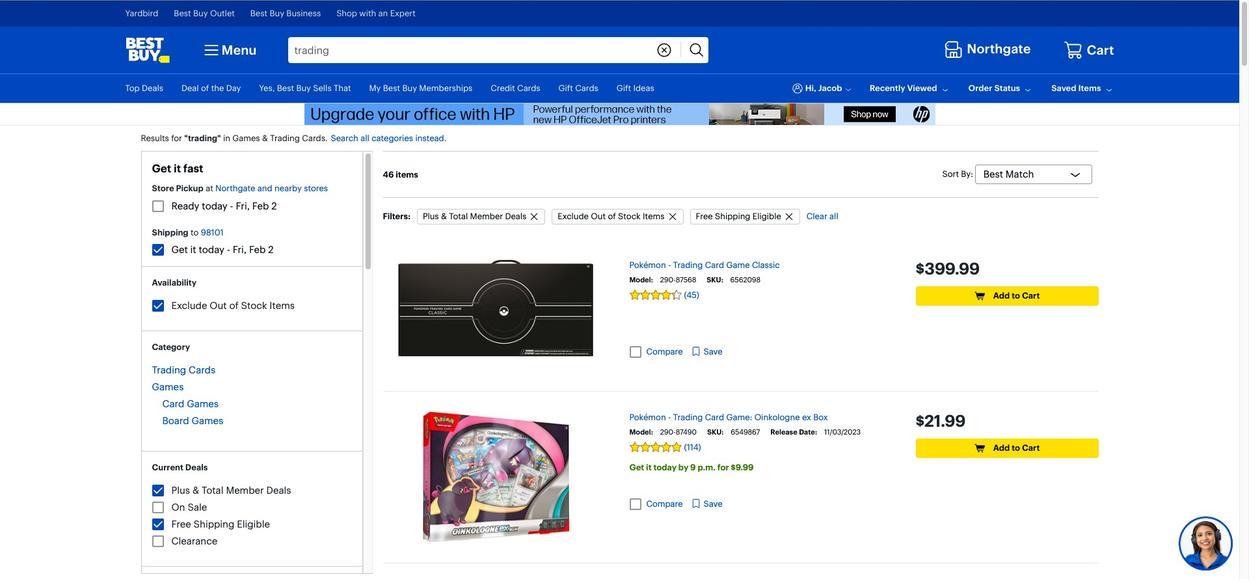Task type: locate. For each thing, give the bounding box(es) containing it.
cards for gift cards
[[575, 82, 598, 93]]

1 model: from the top
[[629, 275, 653, 284]]

today for get it today by 9 p.m. for $9.99
[[654, 462, 677, 473]]

0 vertical spatial 290-
[[660, 275, 676, 284]]

1 horizontal spatial it
[[190, 244, 196, 256]]

ready
[[171, 200, 199, 212]]

shipping up game
[[715, 211, 750, 221]]

- down ready today - fri, feb 2 at left top
[[227, 244, 230, 256]]

1 vertical spatial member
[[226, 484, 264, 496]]

to for $21.99
[[1012, 443, 1020, 453]]

0 vertical spatial pokémon
[[629, 260, 666, 270]]

release date:
[[771, 428, 817, 437]]

best buy business
[[250, 8, 321, 18]]

0 vertical spatial card
[[705, 260, 724, 270]]

items
[[396, 169, 418, 180]]

1 vertical spatial stock
[[241, 299, 267, 312]]

add to cart button
[[916, 286, 1099, 306], [916, 439, 1099, 458]]

add to cart for $21.99
[[993, 443, 1040, 453]]

& for plus & total member deals link
[[193, 484, 199, 496]]

date:
[[799, 428, 817, 437]]

0 vertical spatial &
[[262, 132, 268, 143]]

free inside button
[[696, 211, 713, 221]]

0 vertical spatial items
[[1078, 82, 1101, 93]]

deal of the day
[[182, 82, 241, 93]]

best left outlet at the top left
[[174, 8, 191, 18]]

best buy business link
[[250, 8, 321, 19]]

- up 290-87490
[[668, 412, 671, 422]]

get for get it fast
[[152, 161, 171, 175]]

out
[[591, 211, 606, 221], [210, 299, 227, 312]]

save button down the (45) on the right
[[691, 345, 723, 358]]

1 horizontal spatial out
[[591, 211, 606, 221]]

best right outlet at the top left
[[250, 8, 267, 18]]

yes, best buy sells that
[[259, 82, 351, 93]]

0 horizontal spatial member
[[226, 484, 264, 496]]

all right search on the top
[[361, 132, 369, 143]]

on sale link
[[171, 501, 207, 513]]

games right 'in'
[[232, 132, 260, 143]]

buy
[[193, 8, 208, 18], [270, 8, 284, 18], [296, 82, 311, 93], [402, 82, 417, 93]]

1 vertical spatial save button
[[691, 497, 723, 510]]

eligible for free shipping eligible link
[[237, 518, 270, 530]]

total
[[449, 211, 468, 221], [202, 484, 223, 496]]

& up sale
[[193, 484, 199, 496]]

oinkologne
[[754, 412, 800, 422]]

1 vertical spatial exclude
[[171, 299, 207, 312]]

1 horizontal spatial items
[[643, 211, 665, 221]]

for
[[171, 132, 182, 143], [718, 462, 729, 473]]

0 vertical spatial today
[[202, 200, 228, 212]]

gift for gift ideas
[[617, 82, 631, 93]]

filters:
[[383, 211, 410, 221]]

it left 'fast'
[[174, 161, 181, 175]]

sku: down pokémon - trading card game classic link
[[707, 275, 723, 284]]

290- down pokémon - trading card game classic link
[[660, 275, 676, 284]]

1 vertical spatial free shipping eligible
[[171, 518, 270, 530]]

1 vertical spatial pokémon
[[629, 412, 666, 422]]

1 sku: from the top
[[707, 275, 723, 284]]

model:
[[629, 275, 653, 284], [629, 428, 653, 437]]

top
[[125, 82, 140, 93]]

trading cards games card games board games
[[152, 364, 223, 427]]

gift for gift cards
[[559, 82, 573, 93]]

hi,
[[805, 82, 816, 93]]

get left 'by'
[[629, 462, 644, 473]]

1 pokémon from the top
[[629, 260, 666, 270]]

2 vertical spatial card
[[705, 412, 724, 422]]

best
[[174, 8, 191, 18], [250, 8, 267, 18], [277, 82, 294, 93], [383, 82, 400, 93]]

0 vertical spatial free shipping eligible
[[696, 211, 781, 221]]

0 vertical spatial add to cart
[[993, 290, 1040, 301]]

& inside plus & total member deals button
[[441, 211, 447, 221]]

290- for $21.99
[[660, 428, 676, 437]]

card left game
[[705, 260, 724, 270]]

1 horizontal spatial plus
[[423, 211, 439, 221]]

1 horizontal spatial shipping
[[194, 518, 234, 530]]

2 horizontal spatial it
[[646, 462, 652, 473]]

free shipping eligible
[[696, 211, 781, 221], [171, 518, 270, 530]]

total for plus & total member deals button
[[449, 211, 468, 221]]

& right 'in'
[[262, 132, 268, 143]]

today down 98101 button
[[199, 244, 224, 256]]

1 horizontal spatial for
[[718, 462, 729, 473]]

1 horizontal spatial member
[[470, 211, 503, 221]]

2 add to cart button from the top
[[916, 439, 1099, 458]]

on
[[171, 501, 185, 513]]

cards for trading cards games card games board games
[[189, 364, 215, 376]]

my
[[369, 82, 381, 93]]

pokémon - trading card game: oinkologne ex box - front_zoom image
[[423, 412, 569, 542]]

classic
[[752, 260, 780, 270]]

0 vertical spatial plus & total member deals
[[423, 211, 527, 221]]

free shipping eligible for free shipping eligible button
[[696, 211, 781, 221]]

it for get it today - fri, feb 2
[[190, 244, 196, 256]]

saved items button
[[1051, 82, 1114, 94]]

deals
[[142, 82, 163, 93], [505, 211, 527, 221], [185, 462, 208, 472], [266, 484, 291, 496]]

0 vertical spatial total
[[449, 211, 468, 221]]

cards right the credit
[[517, 82, 540, 93]]

0 vertical spatial get
[[152, 161, 171, 175]]

1 vertical spatial plus
[[171, 484, 190, 496]]

shipping down sale
[[194, 518, 234, 530]]

sku: for $399.99
[[707, 275, 723, 284]]

2 add from the top
[[993, 443, 1010, 453]]

1 vertical spatial save
[[704, 498, 723, 509]]

0 vertical spatial add
[[993, 290, 1010, 301]]

2 vertical spatial get
[[629, 462, 644, 473]]

2 model: from the top
[[629, 428, 653, 437]]

& right filters:
[[441, 211, 447, 221]]

free shipping eligible for free shipping eligible link
[[171, 518, 270, 530]]

0 horizontal spatial eligible
[[237, 518, 270, 530]]

1 vertical spatial 2
[[268, 244, 274, 256]]

plus & total member deals for plus & total member deals button
[[423, 211, 527, 221]]

feb
[[252, 200, 269, 212], [249, 244, 266, 256]]

save button down p.m.
[[691, 497, 723, 510]]

pokémon
[[629, 260, 666, 270], [629, 412, 666, 422]]

1 add from the top
[[993, 290, 1010, 301]]

free shipping eligible button
[[690, 209, 800, 225]]

gift right credit cards link
[[559, 82, 573, 93]]

get down shipping to 98101
[[171, 244, 188, 256]]

results
[[141, 132, 169, 143]]

0 vertical spatial exclude
[[558, 211, 589, 221]]

0 vertical spatial model:
[[629, 275, 653, 284]]

cards
[[517, 82, 540, 93], [575, 82, 598, 93], [302, 132, 325, 143], [189, 364, 215, 376]]

trading up 87490
[[673, 412, 703, 422]]

1 save from the top
[[704, 346, 723, 356]]

get
[[152, 161, 171, 175], [171, 244, 188, 256], [629, 462, 644, 473]]

recently
[[870, 82, 905, 93]]

total inside button
[[449, 211, 468, 221]]

0 vertical spatial shipping
[[715, 211, 750, 221]]

game
[[726, 260, 750, 270]]

northgate up ready today - fri, feb 2 at left top
[[215, 183, 255, 193]]

bestbuy.com image
[[125, 37, 169, 63]]

it left 'by'
[[646, 462, 652, 473]]

sku:
[[707, 275, 723, 284], [707, 428, 724, 437]]

exclude out of stock items for exclude out of stock items link
[[171, 299, 295, 312]]

trading cards link
[[152, 364, 215, 376]]

member for plus & total member deals button
[[470, 211, 503, 221]]

model: for $21.99
[[629, 428, 653, 437]]

2 vertical spatial of
[[229, 299, 239, 312]]

1 add to cart button from the top
[[916, 286, 1099, 306]]

free
[[696, 211, 713, 221], [171, 518, 191, 530]]

all right clear
[[830, 211, 838, 221]]

2 sku: from the top
[[707, 428, 724, 437]]

shop with an expert
[[336, 8, 416, 18]]

plus for plus & total member deals button
[[423, 211, 439, 221]]

save for first save button from the bottom
[[704, 498, 723, 509]]

cart icon image
[[1064, 40, 1084, 60]]

1 vertical spatial compare checkbox
[[629, 498, 641, 510]]

2 horizontal spatial items
[[1078, 82, 1101, 93]]

1 vertical spatial model:
[[629, 428, 653, 437]]

0 horizontal spatial total
[[202, 484, 223, 496]]

free shipping eligible up game
[[696, 211, 781, 221]]

credit cards
[[491, 82, 540, 93]]

items inside dropdown button
[[1078, 82, 1101, 93]]

card left game:
[[705, 412, 724, 422]]

advertisement element
[[304, 103, 935, 125]]

1 horizontal spatial of
[[229, 299, 239, 312]]

0 horizontal spatial plus & total member deals
[[171, 484, 291, 496]]

plus inside button
[[423, 211, 439, 221]]

plus & total member deals inside plus & total member deals button
[[423, 211, 527, 221]]

card up the board
[[162, 398, 184, 410]]

shipping for free shipping eligible button
[[715, 211, 750, 221]]

day
[[226, 82, 241, 93]]

1 vertical spatial to
[[1012, 290, 1020, 301]]

add to cart for $399.99
[[993, 290, 1040, 301]]

northgate up order status
[[967, 40, 1031, 57]]

on sale
[[171, 501, 207, 513]]

-
[[230, 200, 233, 212], [227, 244, 230, 256], [668, 260, 671, 270], [668, 412, 671, 422]]

it for get it fast
[[174, 161, 181, 175]]

model: left 290-87568
[[629, 275, 653, 284]]

0 horizontal spatial gift
[[559, 82, 573, 93]]

get for get it today - fri, feb 2
[[171, 244, 188, 256]]

save button
[[691, 345, 723, 358], [691, 497, 723, 510]]

1 vertical spatial compare
[[646, 498, 683, 509]]

plus
[[423, 211, 439, 221], [171, 484, 190, 496]]

0 vertical spatial eligible
[[753, 211, 781, 221]]

free down on
[[171, 518, 191, 530]]

exclude for the exclude out of stock items button
[[558, 211, 589, 221]]

save
[[704, 346, 723, 356], [704, 498, 723, 509]]

0 vertical spatial save button
[[691, 345, 723, 358]]

of inside button
[[608, 211, 616, 221]]

2 290- from the top
[[660, 428, 676, 437]]

by
[[678, 462, 688, 473]]

member inside plus & total member deals button
[[470, 211, 503, 221]]

0 vertical spatial compare checkbox
[[629, 346, 641, 358]]

free up pokémon - trading card game classic
[[696, 211, 713, 221]]

free shipping eligible down sale
[[171, 518, 270, 530]]

1 vertical spatial free
[[171, 518, 191, 530]]

card
[[705, 260, 724, 270], [162, 398, 184, 410], [705, 412, 724, 422]]

1 vertical spatial out
[[210, 299, 227, 312]]

stock inside button
[[618, 211, 641, 221]]

pokémon up 290-87568
[[629, 260, 666, 270]]

2 compare checkbox from the top
[[629, 498, 641, 510]]

0 vertical spatial save
[[704, 346, 723, 356]]

hi, jacob button
[[792, 82, 851, 95]]

free for free shipping eligible button
[[696, 211, 713, 221]]

Compare checkbox
[[629, 346, 641, 358], [629, 498, 641, 510]]

2 vertical spatial today
[[654, 462, 677, 473]]

games down card games link
[[192, 415, 223, 427]]

feb down and
[[252, 200, 269, 212]]

|
[[679, 37, 683, 59]]

availability
[[152, 277, 196, 288]]

it down shipping to 98101
[[190, 244, 196, 256]]

2 add to cart from the top
[[993, 443, 1040, 453]]

0 vertical spatial member
[[470, 211, 503, 221]]

Type to search. Navigate forward to hear suggestions text field
[[288, 37, 653, 63]]

2 gift from the left
[[617, 82, 631, 93]]

$9.99
[[731, 462, 754, 473]]

today left 'by'
[[654, 462, 677, 473]]

1 vertical spatial cart
[[1022, 290, 1040, 301]]

items for the exclude out of stock items button
[[643, 211, 665, 221]]

compare
[[646, 346, 683, 356], [646, 498, 683, 509]]

1 horizontal spatial free shipping eligible
[[696, 211, 781, 221]]

eligible inside button
[[753, 211, 781, 221]]

sku: down pokémon - trading card game: oinkologne ex box "link"
[[707, 428, 724, 437]]

eligible down plus & total member deals link
[[237, 518, 270, 530]]

items inside button
[[643, 211, 665, 221]]

today down at
[[202, 200, 228, 212]]

1 vertical spatial all
[[830, 211, 838, 221]]

0 horizontal spatial plus
[[171, 484, 190, 496]]

total up sale
[[202, 484, 223, 496]]

menu
[[222, 41, 257, 58]]

0 vertical spatial cart
[[1087, 41, 1114, 58]]

total right filters:
[[449, 211, 468, 221]]

my best buy memberships link
[[369, 82, 473, 93]]

add for $399.99
[[993, 290, 1010, 301]]

shipping up get it today - fri, feb 2 checkbox
[[152, 227, 188, 237]]

card for $399.99
[[705, 260, 724, 270]]

viewed
[[907, 82, 937, 93]]

feb down ready today - fri, feb 2 at left top
[[249, 244, 266, 256]]

1 gift from the left
[[559, 82, 573, 93]]

0 vertical spatial of
[[201, 82, 209, 93]]

buy left outlet at the top left
[[193, 8, 208, 18]]

1 compare checkbox from the top
[[629, 346, 641, 358]]

1 horizontal spatial exclude out of stock items
[[558, 211, 665, 221]]

Clearance checkbox
[[152, 535, 164, 547]]

deals inside button
[[505, 211, 527, 221]]

current deals
[[152, 462, 208, 472]]

&
[[262, 132, 268, 143], [441, 211, 447, 221], [193, 484, 199, 496]]

model: left 290-87490
[[629, 428, 653, 437]]

to
[[191, 227, 199, 237], [1012, 290, 1020, 301], [1012, 443, 1020, 453]]

clearance
[[171, 535, 217, 547]]

1 horizontal spatial eligible
[[753, 211, 781, 221]]

On Sale checkbox
[[152, 502, 164, 513]]

fri, down ready today - fri, feb 2 at left top
[[233, 244, 247, 256]]

1 compare from the top
[[646, 346, 683, 356]]

2 vertical spatial shipping
[[194, 518, 234, 530]]

for right p.m.
[[718, 462, 729, 473]]

eligible up classic
[[753, 211, 781, 221]]

pokémon up 290-87490
[[629, 412, 666, 422]]

shipping for free shipping eligible link
[[194, 518, 234, 530]]

1 horizontal spatial gift
[[617, 82, 631, 93]]

1 vertical spatial plus & total member deals
[[171, 484, 291, 496]]

6562098
[[730, 275, 761, 284]]

1 vertical spatial feb
[[249, 244, 266, 256]]

290- up "get it today by 9 p.m. for $9.99"
[[660, 428, 676, 437]]

0 horizontal spatial stock
[[241, 299, 267, 312]]

status
[[994, 82, 1020, 93]]

1 vertical spatial today
[[199, 244, 224, 256]]

0 vertical spatial for
[[171, 132, 182, 143]]

1 vertical spatial of
[[608, 211, 616, 221]]

0 vertical spatial all
[[361, 132, 369, 143]]

2 vertical spatial to
[[1012, 443, 1020, 453]]

87490
[[676, 428, 697, 437]]

trading left .
[[270, 132, 300, 143]]

1 290- from the top
[[660, 275, 676, 284]]

exclude out of stock items for the exclude out of stock items button
[[558, 211, 665, 221]]

sells
[[313, 82, 332, 93]]

0 horizontal spatial shipping
[[152, 227, 188, 237]]

1 vertical spatial eligible
[[237, 518, 270, 530]]

plus up on
[[171, 484, 190, 496]]

cards up advertisement element
[[575, 82, 598, 93]]

cards up games link
[[189, 364, 215, 376]]

sale
[[188, 501, 207, 513]]

shop
[[336, 8, 357, 18]]

items
[[1078, 82, 1101, 93], [643, 211, 665, 221], [270, 299, 295, 312]]

1 add to cart from the top
[[993, 290, 1040, 301]]

compare checkbox for 1st save button from the top of the page
[[629, 346, 641, 358]]

fri, down store pickup at northgate and nearby stores
[[236, 200, 250, 212]]

0 horizontal spatial exclude
[[171, 299, 207, 312]]

total for plus & total member deals link
[[202, 484, 223, 496]]

1 horizontal spatial northgate
[[967, 40, 1031, 57]]

2 vertical spatial cart
[[1022, 443, 1040, 453]]

free shipping eligible inside button
[[696, 211, 781, 221]]

out inside button
[[591, 211, 606, 221]]

plus & total member deals link
[[171, 484, 291, 496]]

1 vertical spatial total
[[202, 484, 223, 496]]

1 vertical spatial sku:
[[707, 428, 724, 437]]

1 horizontal spatial plus & total member deals
[[423, 211, 527, 221]]

best buy outlet
[[174, 8, 235, 18]]

0 vertical spatial fri,
[[236, 200, 250, 212]]

best right my
[[383, 82, 400, 93]]

and
[[258, 183, 272, 193]]

plus right filters:
[[423, 211, 439, 221]]

exclude inside button
[[558, 211, 589, 221]]

ex
[[802, 412, 811, 422]]

current
[[152, 462, 183, 472]]

2 vertical spatial items
[[270, 299, 295, 312]]

pokémon for $399.99
[[629, 260, 666, 270]]

1 vertical spatial it
[[190, 244, 196, 256]]

gift left ideas
[[617, 82, 631, 93]]

1 horizontal spatial stock
[[618, 211, 641, 221]]

best right "yes,"
[[277, 82, 294, 93]]

exclude
[[558, 211, 589, 221], [171, 299, 207, 312]]

1 vertical spatial get
[[171, 244, 188, 256]]

1 vertical spatial add to cart button
[[916, 439, 1099, 458]]

trading down category
[[152, 364, 186, 376]]

1 vertical spatial exclude out of stock items
[[171, 299, 295, 312]]

of for exclude out of stock items link
[[229, 299, 239, 312]]

2 horizontal spatial &
[[441, 211, 447, 221]]

1 vertical spatial shipping
[[152, 227, 188, 237]]

instead.
[[415, 132, 447, 143]]

exclude out of stock items inside button
[[558, 211, 665, 221]]

2 save from the top
[[704, 498, 723, 509]]

0 vertical spatial it
[[174, 161, 181, 175]]

0 vertical spatial free
[[696, 211, 713, 221]]

1 vertical spatial add
[[993, 443, 1010, 453]]

shipping inside button
[[715, 211, 750, 221]]

get up store
[[152, 161, 171, 175]]

Get it today - Fri, Feb 2 checkbox
[[152, 244, 164, 256]]

0 horizontal spatial items
[[270, 299, 295, 312]]

0 vertical spatial northgate
[[967, 40, 1031, 57]]

games
[[232, 132, 260, 143], [152, 381, 184, 393], [187, 398, 219, 410], [192, 415, 223, 427]]

1 horizontal spatial total
[[449, 211, 468, 221]]

cards inside trading cards games card games board games
[[189, 364, 215, 376]]

1 horizontal spatial exclude
[[558, 211, 589, 221]]

for right results
[[171, 132, 182, 143]]

my best buy memberships
[[369, 82, 473, 93]]

exclude out of stock items
[[558, 211, 665, 221], [171, 299, 295, 312]]

2 pokémon from the top
[[629, 412, 666, 422]]

shipping
[[715, 211, 750, 221], [152, 227, 188, 237], [194, 518, 234, 530]]



Task type: describe. For each thing, give the bounding box(es) containing it.
trading up 87568
[[673, 260, 703, 270]]

deal of the day link
[[182, 82, 241, 93]]

model: for $399.99
[[629, 275, 653, 284]]

1 save button from the top
[[691, 345, 723, 358]]

utility element
[[125, 74, 1114, 103]]

0 horizontal spatial northgate
[[215, 183, 255, 193]]

plus for plus & total member deals link
[[171, 484, 190, 496]]

release
[[771, 428, 797, 437]]

in
[[223, 132, 230, 143]]

shop with an expert link
[[336, 8, 416, 19]]

games up board games link in the bottom of the page
[[187, 398, 219, 410]]

get it fast
[[152, 161, 203, 175]]

to for $399.99
[[1012, 290, 1020, 301]]

order
[[968, 82, 992, 93]]

"trading"
[[184, 132, 221, 143]]

game:
[[726, 412, 752, 422]]

add to cart button for $21.99
[[916, 439, 1099, 458]]

store
[[152, 183, 174, 193]]

box
[[813, 412, 828, 422]]

- up 290-87568
[[668, 260, 671, 270]]

$399.99
[[916, 259, 980, 279]]

cart for $21.99
[[1022, 443, 1040, 453]]

menu button
[[201, 39, 257, 60]]

pokémon - trading card game: oinkologne ex box link
[[629, 412, 828, 422]]

pokémon - trading card game classic link
[[629, 260, 780, 270]]

stock for the exclude out of stock items button
[[618, 211, 641, 221]]

stores
[[304, 183, 328, 193]]

top deals
[[125, 82, 163, 93]]

cards for credit cards
[[517, 82, 540, 93]]

yardbird
[[125, 8, 158, 18]]

order status
[[968, 82, 1020, 93]]

1 vertical spatial fri,
[[233, 244, 247, 256]]

best buy help human beacon image
[[1178, 516, 1233, 571]]

46
[[383, 169, 394, 180]]

pokémon - trading card game classic
[[629, 260, 780, 270]]

stock for exclude out of stock items link
[[241, 299, 267, 312]]

out for exclude out of stock items link
[[210, 299, 227, 312]]

clear
[[807, 211, 827, 221]]

free for free shipping eligible link
[[171, 518, 191, 530]]

all inside button
[[830, 211, 838, 221]]

buy left business
[[270, 8, 284, 18]]

by:
[[961, 169, 973, 179]]

cards left search on the top
[[302, 132, 325, 143]]

sort by:
[[942, 169, 973, 179]]

jacob
[[818, 82, 842, 93]]

Ready today - Fri, Feb 2 checkbox
[[152, 200, 164, 212]]

northgate inside dropdown button
[[967, 40, 1031, 57]]

buy right my
[[402, 82, 417, 93]]

gift cards
[[559, 82, 598, 93]]

it for get it today by 9 p.m. for $9.99
[[646, 462, 652, 473]]

(114) link
[[629, 441, 895, 452]]

cart link
[[1064, 40, 1114, 60]]

0 vertical spatial 2
[[271, 200, 277, 212]]

saved
[[1051, 82, 1076, 93]]

northgate button
[[944, 38, 1034, 62]]

46 items
[[383, 169, 418, 180]]

2 compare from the top
[[646, 498, 683, 509]]

with
[[359, 8, 376, 18]]

plus & total member deals for plus & total member deals link
[[171, 484, 291, 496]]

of inside utility element
[[201, 82, 209, 93]]

today for get it today - fri, feb 2
[[199, 244, 224, 256]]

pokémon - trading card game: oinkologne ex box
[[629, 412, 828, 422]]

1 horizontal spatial &
[[262, 132, 268, 143]]

2 save button from the top
[[691, 497, 723, 510]]

credit
[[491, 82, 515, 93]]

that
[[334, 82, 351, 93]]

& for plus & total member deals button
[[441, 211, 447, 221]]

games link
[[152, 381, 223, 393]]

categories
[[372, 132, 413, 143]]

exclude for exclude out of stock items link
[[171, 299, 207, 312]]

add for $21.99
[[993, 443, 1010, 453]]

Exclude Out of Stock Items checkbox
[[152, 300, 164, 312]]

deals inside utility element
[[142, 82, 163, 93]]

games down trading cards link at the bottom of page
[[152, 381, 184, 393]]

trading inside trading cards games card games board games
[[152, 364, 186, 376]]

yardbird link
[[125, 8, 158, 19]]

card for $21.99
[[705, 412, 724, 422]]

yes, best buy sells that link
[[259, 82, 351, 93]]

(114)
[[684, 441, 701, 452]]

pokémon - trading card game classic - front_zoom image
[[398, 260, 593, 357]]

0 vertical spatial to
[[191, 227, 199, 237]]

expert
[[390, 8, 416, 18]]

search
[[331, 132, 358, 143]]

Plus & Total Member Deals checkbox
[[152, 485, 164, 496]]

6549867
[[731, 428, 760, 437]]

card inside trading cards games card games board games
[[162, 398, 184, 410]]

board
[[162, 415, 189, 427]]

Free Shipping Eligible checkbox
[[152, 519, 164, 530]]

yes,
[[259, 82, 275, 93]]

free shipping eligible link
[[171, 518, 270, 530]]

eligible for free shipping eligible button
[[753, 211, 781, 221]]

top deals link
[[125, 82, 163, 93]]

add to cart button for $399.99
[[916, 286, 1099, 306]]

at
[[206, 183, 213, 193]]

order status button
[[968, 82, 1033, 94]]

outlet
[[210, 8, 235, 18]]

northgate and nearby stores button
[[215, 183, 328, 194]]

clear all
[[807, 211, 838, 221]]

(45)
[[684, 289, 699, 300]]

out for the exclude out of stock items button
[[591, 211, 606, 221]]

shipping to 98101
[[152, 227, 224, 237]]

0 horizontal spatial all
[[361, 132, 369, 143]]

plus & total member deals button
[[417, 209, 545, 225]]

saved items
[[1051, 82, 1101, 93]]

get for get it today by 9 p.m. for $9.99
[[629, 462, 644, 473]]

98101
[[201, 227, 224, 237]]

hi, jacob
[[805, 82, 842, 93]]

gift ideas
[[617, 82, 654, 93]]

cart for $399.99
[[1022, 290, 1040, 301]]

of for the exclude out of stock items button
[[608, 211, 616, 221]]

pokémon for $21.99
[[629, 412, 666, 422]]

gift cards link
[[559, 82, 598, 93]]

290-87490
[[660, 428, 697, 437]]

credit cards link
[[491, 82, 540, 93]]

an
[[378, 8, 388, 18]]

0 vertical spatial feb
[[252, 200, 269, 212]]

98101 button
[[201, 227, 224, 238]]

- down store pickup at northgate and nearby stores
[[230, 200, 233, 212]]

member for plus & total member deals link
[[226, 484, 264, 496]]

best buy outlet link
[[174, 8, 235, 19]]

290- for $399.99
[[660, 275, 676, 284]]

compare checkbox for first save button from the bottom
[[629, 498, 641, 510]]

save for 1st save button from the top of the page
[[704, 346, 723, 356]]

$21.99
[[916, 411, 966, 431]]

exclude out of stock items button
[[552, 209, 683, 225]]

memberships
[[419, 82, 473, 93]]

gift ideas link
[[617, 82, 654, 93]]

sku: for $21.99
[[707, 428, 724, 437]]

items for exclude out of stock items link
[[270, 299, 295, 312]]

buy left sells
[[296, 82, 311, 93]]

exclude out of stock items link
[[171, 299, 295, 312]]

.
[[325, 132, 328, 143]]

get it today - fri, feb 2
[[171, 244, 274, 256]]

9
[[690, 462, 696, 473]]

ideas
[[633, 82, 654, 93]]

nearby
[[275, 183, 302, 193]]

card games link
[[162, 398, 219, 410]]

deal
[[182, 82, 199, 93]]



Task type: vqa. For each thing, say whether or not it's contained in the screenshot.
Jacob
yes



